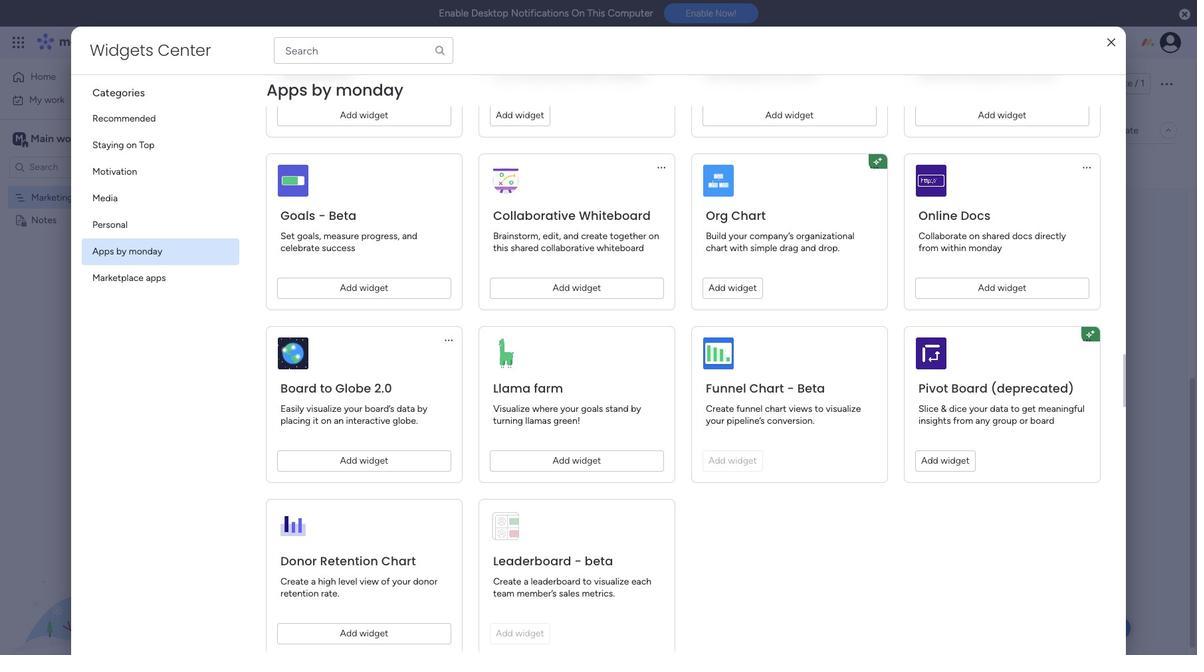 Task type: describe. For each thing, give the bounding box(es) containing it.
personal option
[[82, 212, 239, 239]]

computer
[[608, 7, 654, 19]]

integrate
[[964, 125, 1003, 136]]

automate
[[1098, 125, 1139, 136]]

apps by monday inside option
[[92, 246, 162, 257]]

work for monday
[[107, 35, 131, 50]]

dapulse integrations image
[[949, 125, 959, 135]]

home
[[31, 71, 56, 82]]

1 horizontal spatial apps
[[267, 79, 308, 101]]

marketplace
[[92, 273, 144, 284]]

personal
[[92, 219, 128, 231]]

add to favorites image
[[391, 77, 405, 90]]

owners,
[[353, 100, 385, 112]]

add widget
[[305, 160, 353, 171]]

widgets center
[[90, 39, 211, 61]]

marketplace apps option
[[82, 265, 239, 292]]

Search in workspace field
[[28, 160, 111, 175]]

by inside option
[[116, 246, 127, 257]]

lottie animation element
[[0, 521, 170, 656]]

and
[[443, 100, 458, 112]]

v2 funnel image
[[266, 222, 275, 232]]

chart
[[219, 219, 253, 235]]

categories heading
[[82, 75, 239, 106]]

show board description image
[[369, 77, 385, 90]]

help
[[1096, 622, 1120, 636]]

motivation option
[[82, 159, 239, 186]]

marketplace apps
[[92, 273, 166, 284]]

enable for enable now!
[[686, 8, 714, 19]]

enable desktop notifications on this computer
[[439, 7, 654, 19]]

categories list box
[[82, 75, 250, 292]]

media option
[[82, 186, 239, 212]]

keep
[[460, 100, 481, 112]]

recommended
[[92, 113, 156, 124]]

manage
[[204, 100, 237, 112]]

staying
[[92, 140, 124, 151]]

select product image
[[12, 36, 25, 49]]

staying on top option
[[82, 132, 239, 159]]

home button
[[8, 67, 143, 88]]

1 horizontal spatial marketing
[[202, 69, 307, 98]]

kendall parks image
[[1161, 32, 1182, 53]]

workspace image
[[13, 131, 26, 146]]

motivation
[[92, 166, 137, 178]]

dapulse close image
[[1180, 8, 1191, 21]]

workspace
[[56, 132, 109, 145]]

project.
[[288, 100, 321, 112]]

top
[[139, 140, 155, 151]]

1 horizontal spatial marketing plan
[[202, 69, 359, 98]]

1
[[1141, 78, 1145, 89]]

timelines
[[403, 100, 440, 112]]

2 of from the left
[[506, 100, 515, 112]]

help button
[[1085, 618, 1131, 640]]

help image
[[1114, 36, 1127, 49]]

see plans
[[233, 37, 273, 48]]

dapulse x slim image
[[1108, 38, 1116, 48]]

monday inside option
[[129, 246, 162, 257]]

set
[[388, 100, 401, 112]]

media
[[92, 193, 118, 204]]

1 image
[[1004, 27, 1016, 42]]

stands.
[[599, 100, 628, 112]]

invite
[[1110, 78, 1133, 89]]

activity button
[[1017, 73, 1080, 94]]

enable for enable desktop notifications on this computer
[[439, 7, 469, 19]]

monday work management
[[59, 35, 207, 50]]

widget
[[324, 160, 353, 171]]

my work button
[[8, 89, 143, 111]]



Task type: vqa. For each thing, say whether or not it's contained in the screenshot.
leftmost Enable
yes



Task type: locate. For each thing, give the bounding box(es) containing it.
any
[[239, 100, 254, 112]]

1 of from the left
[[277, 100, 286, 112]]

0 horizontal spatial plan
[[75, 192, 93, 203]]

workspace selection element
[[13, 131, 111, 148]]

0 horizontal spatial work
[[44, 94, 65, 105]]

now!
[[716, 8, 737, 19]]

manage any type of project. assign owners, set timelines and keep track of where your project stands. button
[[202, 98, 648, 114]]

1 vertical spatial plan
[[75, 192, 93, 203]]

lottie animation image
[[0, 521, 170, 656]]

1 horizontal spatial apps by monday
[[267, 79, 404, 101]]

this
[[588, 7, 606, 19]]

main inside workspace selection element
[[31, 132, 54, 145]]

apps by monday up marketplace apps
[[92, 246, 162, 257]]

timeline button
[[276, 120, 331, 141]]

monday
[[59, 35, 105, 50], [336, 79, 404, 101], [129, 246, 162, 257]]

work inside my work button
[[44, 94, 65, 105]]

chart main content
[[176, 0, 1198, 656]]

marketing up any
[[202, 69, 307, 98]]

1 vertical spatial apps
[[92, 246, 114, 257]]

1 horizontal spatial enable
[[686, 8, 714, 19]]

filter
[[512, 160, 533, 171]]

0 vertical spatial monday
[[59, 35, 105, 50]]

marketing
[[202, 69, 307, 98], [31, 192, 73, 203]]

Marketing plan field
[[199, 69, 363, 98]]

0 horizontal spatial apps
[[92, 246, 114, 257]]

0 vertical spatial plan
[[312, 69, 359, 98]]

plan
[[312, 69, 359, 98], [75, 192, 93, 203]]

0 horizontal spatial monday
[[59, 35, 105, 50]]

enable left "desktop"
[[439, 7, 469, 19]]

categories
[[92, 86, 145, 99]]

plan down search in workspace field
[[75, 192, 93, 203]]

filter button
[[490, 155, 553, 176]]

where
[[517, 100, 543, 112]]

private board image
[[14, 214, 27, 226]]

see plans button
[[215, 33, 279, 53]]

apps down the personal
[[92, 246, 114, 257]]

list box
[[0, 184, 170, 411]]

work right my
[[44, 94, 65, 105]]

main for main table
[[222, 124, 242, 136]]

apps up timeline
[[267, 79, 308, 101]]

1 vertical spatial work
[[44, 94, 65, 105]]

marketing plan
[[202, 69, 359, 98], [31, 192, 93, 203]]

1 vertical spatial apps by monday
[[92, 246, 162, 257]]

0 horizontal spatial by
[[116, 246, 127, 257]]

apps inside option
[[92, 246, 114, 257]]

enable
[[439, 7, 469, 19], [686, 8, 714, 19]]

staying on top
[[92, 140, 155, 151]]

apps
[[146, 273, 166, 284]]

marketing plan up notes
[[31, 192, 93, 203]]

1 vertical spatial marketing
[[31, 192, 73, 203]]

main table button
[[202, 120, 276, 141]]

person
[[450, 160, 478, 171]]

work for my
[[44, 94, 65, 105]]

1 vertical spatial monday
[[336, 79, 404, 101]]

timeline
[[286, 124, 321, 136]]

desktop
[[472, 7, 509, 19]]

notifications
[[511, 7, 569, 19]]

recommended option
[[82, 106, 239, 132]]

collapse board header image
[[1164, 125, 1175, 136]]

None search field
[[274, 37, 454, 64]]

plan inside list box
[[75, 192, 93, 203]]

apps by monday option
[[82, 239, 239, 265]]

apps
[[267, 79, 308, 101], [92, 246, 114, 257]]

main workspace
[[31, 132, 109, 145]]

0 vertical spatial marketing plan
[[202, 69, 359, 98]]

plans
[[251, 37, 273, 48]]

1 vertical spatial by
[[116, 246, 127, 257]]

1 horizontal spatial main
[[222, 124, 242, 136]]

management
[[134, 35, 207, 50]]

1 horizontal spatial by
[[312, 79, 332, 101]]

marketing plan inside list box
[[31, 192, 93, 203]]

on
[[572, 7, 585, 19]]

notes
[[31, 215, 57, 226]]

main for main workspace
[[31, 132, 54, 145]]

Search for a column type search field
[[274, 37, 454, 64]]

main inside button
[[222, 124, 242, 136]]

marketing inside list box
[[31, 192, 73, 203]]

0 horizontal spatial apps by monday
[[92, 246, 162, 257]]

apps by monday up the add view image on the left top of the page
[[267, 79, 404, 101]]

0 vertical spatial work
[[107, 35, 131, 50]]

main table
[[222, 124, 266, 136]]

1 horizontal spatial of
[[506, 100, 515, 112]]

/
[[1136, 78, 1139, 89]]

by up timeline
[[312, 79, 332, 101]]

2 horizontal spatial monday
[[336, 79, 404, 101]]

1 horizontal spatial monday
[[129, 246, 162, 257]]

track
[[483, 100, 504, 112]]

2 vertical spatial monday
[[129, 246, 162, 257]]

0 horizontal spatial enable
[[439, 7, 469, 19]]

marketing up notes
[[31, 192, 73, 203]]

my
[[29, 94, 42, 105]]

widgets
[[90, 39, 154, 61]]

table
[[244, 124, 266, 136]]

enable inside the 'enable now!' button
[[686, 8, 714, 19]]

option
[[0, 186, 170, 188]]

apps by monday
[[267, 79, 404, 101], [92, 246, 162, 257]]

add
[[305, 160, 322, 171]]

0 horizontal spatial marketing
[[31, 192, 73, 203]]

my work
[[29, 94, 65, 105]]

marketing plan up type
[[202, 69, 359, 98]]

person button
[[429, 155, 486, 176]]

list box containing marketing plan
[[0, 184, 170, 411]]

1 horizontal spatial plan
[[312, 69, 359, 98]]

by
[[312, 79, 332, 101], [116, 246, 127, 257]]

invite / 1 button
[[1085, 73, 1151, 94]]

enable now!
[[686, 8, 737, 19]]

0 vertical spatial by
[[312, 79, 332, 101]]

type
[[256, 100, 275, 112]]

by up marketplace
[[116, 246, 127, 257]]

0 horizontal spatial main
[[31, 132, 54, 145]]

work up categories
[[107, 35, 131, 50]]

main right 'workspace' icon
[[31, 132, 54, 145]]

of right track
[[506, 100, 515, 112]]

enable left now!
[[686, 8, 714, 19]]

0 horizontal spatial marketing plan
[[31, 192, 93, 203]]

0 vertical spatial marketing
[[202, 69, 307, 98]]

add widget button
[[280, 155, 359, 176]]

of right type
[[277, 100, 286, 112]]

search image
[[434, 45, 446, 57]]

center
[[158, 39, 211, 61]]

plan up the assign
[[312, 69, 359, 98]]

m
[[15, 133, 23, 144]]

your
[[545, 100, 564, 112]]

main
[[222, 124, 242, 136], [31, 132, 54, 145]]

invite / 1
[[1110, 78, 1145, 89]]

0 horizontal spatial of
[[277, 100, 286, 112]]

on
[[126, 140, 137, 151]]

1 vertical spatial marketing plan
[[31, 192, 93, 203]]

activity
[[1022, 78, 1055, 89]]

manage any type of project. assign owners, set timelines and keep track of where your project stands.
[[204, 100, 628, 112]]

see
[[233, 37, 249, 48]]

0 vertical spatial apps by monday
[[267, 79, 404, 101]]

autopilot image
[[1081, 121, 1092, 138]]

assign
[[323, 100, 351, 112]]

work
[[107, 35, 131, 50], [44, 94, 65, 105]]

project
[[566, 100, 596, 112]]

add view image
[[339, 125, 344, 135]]

main left table
[[222, 124, 242, 136]]

1 horizontal spatial work
[[107, 35, 131, 50]]

of
[[277, 100, 286, 112], [506, 100, 515, 112]]

enable now! button
[[664, 3, 759, 23]]

0 vertical spatial apps
[[267, 79, 308, 101]]



